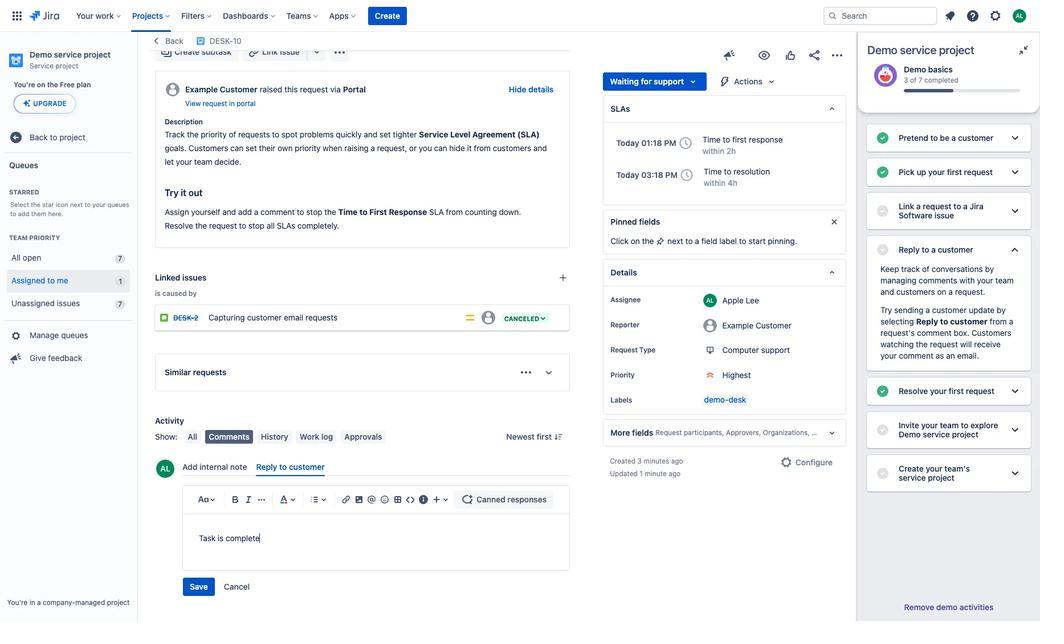 Task type: locate. For each thing, give the bounding box(es) containing it.
chevron image for create your team's service project
[[1009, 467, 1023, 480]]

your right icon
[[93, 201, 106, 208]]

configure link
[[773, 453, 840, 472]]

all
[[267, 221, 275, 230]]

2 horizontal spatial team
[[996, 275, 1015, 285]]

checked image inside invite your team to explore demo service project dropdown button
[[877, 423, 890, 437]]

can up decide.
[[230, 143, 244, 153]]

1 vertical spatial fields
[[633, 428, 654, 437]]

time inside time to first response within 2h
[[703, 135, 721, 144]]

0 horizontal spatial on
[[37, 80, 45, 89]]

can right you
[[434, 143, 448, 153]]

chevron image for reply to a customer
[[1009, 243, 1023, 257]]

here.
[[48, 210, 63, 217]]

issue inside button
[[280, 47, 300, 56]]

add app image
[[333, 45, 347, 59]]

0 horizontal spatial try
[[165, 188, 179, 198]]

bold ⌘b image
[[229, 493, 243, 507]]

to up 2h
[[723, 135, 731, 144]]

checked image left pick
[[877, 165, 890, 179]]

customers up receive
[[972, 328, 1012, 338]]

0 horizontal spatial service
[[30, 62, 54, 70]]

2 horizontal spatial on
[[938, 287, 947, 297]]

0 vertical spatial clockicon image
[[677, 134, 695, 152]]

1 vertical spatial stop
[[249, 221, 265, 230]]

jira image
[[30, 9, 59, 23], [30, 9, 59, 23]]

progress bar
[[905, 89, 1021, 92]]

clockicon image for today 01:18 pm
[[677, 134, 695, 152]]

back up queues
[[30, 132, 48, 142]]

example customer raised this request via portal
[[185, 84, 366, 94]]

resolve
[[165, 221, 193, 230], [899, 386, 929, 396]]

request inside resolve your first request dropdown button
[[967, 386, 995, 396]]

priority down problems
[[295, 143, 321, 153]]

1 can from the left
[[230, 143, 244, 153]]

reply inside reply to a customer 'dropdown button'
[[899, 245, 920, 254]]

1 horizontal spatial set
[[380, 130, 391, 139]]

customer inside try sending a customer update by selecting
[[933, 305, 968, 315]]

0 horizontal spatial priority
[[29, 234, 60, 241]]

chevron image inside pretend to be a customer dropdown button
[[1009, 131, 1023, 145]]

text styles image
[[197, 493, 210, 507]]

1 horizontal spatial customers
[[972, 328, 1012, 338]]

to
[[272, 130, 280, 139], [50, 132, 57, 142], [931, 133, 939, 143], [723, 135, 731, 144], [725, 167, 732, 176], [85, 201, 91, 208], [954, 201, 962, 211], [297, 207, 304, 217], [360, 207, 368, 217], [10, 210, 16, 217], [239, 221, 246, 230], [686, 236, 693, 246], [740, 236, 747, 246], [922, 245, 930, 254], [47, 276, 55, 285], [941, 317, 949, 326], [962, 420, 969, 430], [279, 462, 287, 472]]

the down yourself
[[195, 221, 207, 230]]

your right invite
[[922, 420, 939, 430]]

priority inside goals. customers can set their own priority when raising a request, or you can hide it from customers and let your team decide.
[[295, 143, 321, 153]]

project up plan
[[84, 50, 111, 59]]

requests inside capturing customer email requests link
[[306, 312, 338, 322]]

group
[[5, 320, 132, 373]]

by
[[986, 264, 995, 274], [189, 289, 197, 298], [998, 305, 1006, 315]]

demo inside invite your team to explore demo service project
[[899, 429, 921, 439]]

1 today from the top
[[617, 138, 640, 148]]

2 checked image from the top
[[877, 384, 890, 398]]

first inside pick up your first request dropdown button
[[948, 167, 963, 177]]

1 horizontal spatial of
[[911, 76, 917, 85]]

link inside button
[[262, 47, 278, 56]]

pick up your first request button
[[867, 159, 1032, 186]]

chevron image for pretend to be a customer
[[1009, 131, 1023, 145]]

desk-
[[210, 36, 233, 46], [173, 314, 194, 322]]

service inside demo service project service project
[[54, 50, 82, 59]]

0 vertical spatial service
[[30, 62, 54, 70]]

3 chevron image from the top
[[1009, 384, 1023, 398]]

2 vertical spatial is
[[218, 533, 224, 543]]

chevron image
[[1009, 131, 1023, 145], [1009, 204, 1023, 218], [1009, 423, 1023, 437], [1009, 467, 1023, 480]]

fields for pinned fields
[[640, 217, 661, 226]]

0 horizontal spatial queues
[[61, 330, 88, 340]]

clockicon image
[[677, 134, 695, 152], [678, 166, 696, 184]]

resolve up invite
[[899, 386, 929, 396]]

software
[[899, 210, 933, 220]]

on for you're
[[37, 80, 45, 89]]

as
[[936, 351, 945, 360]]

1 horizontal spatial is
[[218, 533, 224, 543]]

unassigned issues
[[11, 298, 80, 308]]

project down invite your team to explore demo service project dropdown button at the bottom of page
[[929, 473, 955, 483]]

2 checked image from the top
[[877, 204, 890, 218]]

chevron image inside invite your team to explore demo service project dropdown button
[[1009, 423, 1023, 437]]

1 chevron image from the top
[[1009, 165, 1023, 179]]

3 chevron image from the top
[[1009, 423, 1023, 437]]

comment down try sending a customer update by selecting
[[918, 328, 952, 338]]

0 vertical spatial resolve
[[165, 221, 193, 230]]

set
[[380, 130, 391, 139], [246, 143, 257, 153]]

chevron image inside create your team's service project dropdown button
[[1009, 467, 1023, 480]]

and down (sla)
[[534, 143, 547, 153]]

to left jira
[[954, 201, 962, 211]]

0 horizontal spatial example
[[185, 84, 218, 94]]

0 vertical spatial reply
[[899, 245, 920, 254]]

project up free on the top
[[56, 62, 78, 70]]

priority up labels
[[611, 371, 635, 379]]

0 vertical spatial customers
[[189, 143, 228, 153]]

clockicon image right the 03:18
[[678, 166, 696, 184]]

portal
[[343, 84, 366, 94]]

similar requests
[[165, 367, 227, 377]]

from right sla
[[446, 207, 463, 217]]

priority inside group
[[29, 234, 60, 241]]

add down 'select'
[[18, 210, 29, 217]]

of for 7
[[911, 76, 917, 85]]

copy link to issue image
[[239, 36, 249, 45]]

projects
[[132, 11, 163, 20]]

1 chevron image from the top
[[1009, 131, 1023, 145]]

create down invite
[[899, 464, 924, 473]]

is left copy link to issue icon
[[225, 20, 235, 36]]

0 vertical spatial example
[[185, 84, 218, 94]]

2 can from the left
[[434, 143, 448, 153]]

1 checked image from the top
[[877, 165, 890, 179]]

chevron image
[[1009, 165, 1023, 179], [1009, 243, 1023, 257], [1009, 384, 1023, 398]]

your right let
[[176, 157, 192, 167]]

2 vertical spatial reply
[[256, 462, 277, 472]]

2 vertical spatial by
[[998, 305, 1006, 315]]

create inside create subtask button
[[175, 47, 200, 56]]

caused
[[163, 289, 187, 298]]

3 left minutes
[[638, 457, 642, 465]]

4 chevron image from the top
[[1009, 467, 1023, 480]]

1 horizontal spatial 1
[[640, 469, 643, 478]]

service
[[30, 62, 54, 70], [419, 130, 449, 139]]

linked
[[155, 273, 180, 282]]

3 down demo service project
[[905, 76, 909, 85]]

to inside link a request to a jira software issue
[[954, 201, 962, 211]]

unassigned
[[11, 298, 55, 308]]

1 horizontal spatial customers
[[897, 287, 936, 297]]

requests right email
[[306, 312, 338, 322]]

1 left minute
[[640, 469, 643, 478]]

request up explore
[[967, 386, 995, 396]]

team priority group
[[5, 222, 132, 320]]

0 horizontal spatial customers
[[493, 143, 532, 153]]

the inside from a request's comment box. customers watching the request will receive your comment as an email.
[[917, 339, 929, 349]]

1 vertical spatial customers
[[897, 287, 936, 297]]

by right the update
[[998, 305, 1006, 315]]

all inside team priority group
[[11, 253, 21, 262]]

to left explore
[[962, 420, 969, 430]]

invite your team to explore demo service project button
[[867, 412, 1032, 448]]

service left team's
[[899, 473, 927, 483]]

1 vertical spatial in
[[29, 598, 35, 607]]

request up add app image
[[333, 20, 383, 36]]

try for try sending a customer update by selecting
[[881, 305, 893, 315]]

0 horizontal spatial can
[[230, 143, 244, 153]]

the up them
[[31, 201, 41, 208]]

customer for example customer raised this request via portal
[[220, 84, 258, 94]]

tighter
[[393, 130, 417, 139]]

request up as
[[931, 339, 959, 349]]

comment down watching
[[900, 351, 934, 360]]

2 chevron image from the top
[[1009, 204, 1023, 218]]

set up request,
[[380, 130, 391, 139]]

first right up
[[948, 167, 963, 177]]

7 for issues
[[118, 300, 122, 308]]

link down pick
[[899, 201, 915, 211]]

time up within 2h button
[[703, 135, 721, 144]]

0 vertical spatial 3
[[905, 76, 909, 85]]

create for create your team's service project
[[899, 464, 924, 473]]

you're in a company-managed project
[[7, 598, 130, 607]]

add image, video, or file image
[[352, 493, 366, 507]]

first left the newest first image
[[537, 432, 552, 441]]

ago right minutes
[[672, 457, 684, 465]]

watching
[[881, 339, 914, 349]]

link a request to a jira software issue
[[899, 201, 984, 220]]

request inside sla from counting down. resolve the request to stop all slas completely.
[[209, 221, 237, 230]]

your inside create your team's service project
[[927, 464, 943, 473]]

1 vertical spatial chevron image
[[1009, 243, 1023, 257]]

all for all open
[[11, 253, 21, 262]]

chevron image inside link a request to a jira software issue dropdown button
[[1009, 204, 1023, 218]]

all left open
[[11, 253, 21, 262]]

on inside "keep track of conversations by managing comments with your team and customers on a request."
[[938, 287, 947, 297]]

checked image for link
[[877, 204, 890, 218]]

your down as
[[931, 386, 947, 396]]

1 horizontal spatial stop
[[306, 207, 323, 217]]

reply down sending
[[917, 317, 939, 326]]

customer inside tab list
[[289, 462, 325, 472]]

canned responses button
[[454, 491, 554, 509]]

demo service project service project
[[30, 50, 111, 70]]

0 horizontal spatial resolve
[[165, 221, 193, 230]]

checked image left create your team's service project at the bottom right of page
[[877, 467, 890, 480]]

2 vertical spatial of
[[923, 264, 930, 274]]

chevron image for resolve your first request
[[1009, 384, 1023, 398]]

link image
[[339, 493, 353, 507]]

1 horizontal spatial issues
[[182, 273, 207, 282]]

checked image inside pick up your first request dropdown button
[[877, 165, 890, 179]]

menu bar
[[182, 430, 388, 444]]

plan
[[77, 80, 91, 89]]

select
[[10, 201, 29, 208]]

1 horizontal spatial reply to customer
[[917, 317, 988, 326]]

0 horizontal spatial create
[[175, 47, 200, 56]]

1 vertical spatial 1
[[640, 469, 643, 478]]

all for all
[[188, 432, 197, 441]]

0 vertical spatial within
[[703, 146, 725, 156]]

issues up is caused by
[[182, 273, 207, 282]]

issues down me
[[57, 298, 80, 308]]

can
[[230, 143, 244, 153], [434, 143, 448, 153]]

1 horizontal spatial in
[[229, 99, 235, 108]]

1 vertical spatial clockicon image
[[678, 166, 696, 184]]

1 horizontal spatial example
[[723, 320, 754, 330]]

slas down waiting
[[611, 104, 631, 113]]

similar
[[165, 367, 191, 377]]

priority up decide.
[[201, 130, 227, 139]]

2 horizontal spatial is
[[225, 20, 235, 36]]

today left the 03:18
[[617, 170, 640, 180]]

work log
[[300, 432, 333, 441]]

type
[[640, 346, 656, 354]]

2
[[194, 314, 198, 322]]

give feedback image
[[723, 48, 737, 62]]

icon
[[56, 201, 68, 208]]

within 2h button
[[703, 145, 736, 157]]

teams button
[[283, 7, 323, 25]]

assigned
[[11, 276, 45, 285]]

support right for
[[654, 76, 685, 86]]

within left 4h
[[704, 178, 726, 188]]

link inside link a request to a jira software issue
[[899, 201, 915, 211]]

reply to a customer button
[[867, 236, 1032, 264]]

a inside try sending a customer update by selecting
[[926, 305, 931, 315]]

0 horizontal spatial reply to customer
[[256, 462, 325, 472]]

1 horizontal spatial from
[[474, 143, 491, 153]]

an
[[947, 351, 956, 360]]

link down help! this is a high priority request
[[262, 47, 278, 56]]

within inside time to resolution within 4h
[[704, 178, 726, 188]]

1 vertical spatial all
[[188, 432, 197, 441]]

1 horizontal spatial resolve
[[899, 386, 929, 396]]

0 horizontal spatial customers
[[189, 143, 228, 153]]

4 checked image from the top
[[877, 467, 890, 480]]

0 vertical spatial on
[[37, 80, 45, 89]]

queues inside button
[[61, 330, 88, 340]]

demo for demo basics 3 of 7 completed
[[905, 65, 927, 74]]

0 vertical spatial customers
[[493, 143, 532, 153]]

customers up decide.
[[189, 143, 228, 153]]

give feedback button
[[5, 347, 132, 370]]

1 vertical spatial example
[[723, 320, 754, 330]]

table image
[[391, 493, 405, 507]]

checked image inside resolve your first request dropdown button
[[877, 384, 890, 398]]

3 inside created 3 minutes ago updated 1 minute ago
[[638, 457, 642, 465]]

1 vertical spatial team
[[996, 275, 1015, 285]]

clockicon image right 01:18
[[677, 134, 695, 152]]

within
[[703, 146, 725, 156], [704, 178, 726, 188]]

assigned to me
[[11, 276, 68, 285]]

project up basics
[[940, 43, 975, 56]]

today for today 01:18 pm
[[617, 138, 640, 148]]

project inside invite your team to explore demo service project
[[953, 429, 979, 439]]

1 vertical spatial on
[[631, 236, 640, 246]]

you're for you're in a company-managed project
[[7, 598, 28, 607]]

next left field
[[668, 236, 684, 246]]

in left company-
[[29, 598, 35, 607]]

first
[[733, 135, 747, 144], [948, 167, 963, 177], [950, 386, 965, 396], [537, 432, 552, 441]]

approvals button
[[341, 430, 386, 444]]

track the priority of requests to spot problems quickly and set tighter service level agreement (sla)
[[165, 130, 540, 139]]

2 vertical spatial checked image
[[877, 423, 890, 437]]

1 horizontal spatial back
[[165, 36, 184, 46]]

project up team's
[[953, 429, 979, 439]]

details
[[611, 268, 638, 277]]

try up assign
[[165, 188, 179, 198]]

more formatting image
[[255, 493, 269, 507]]

checked image inside reply to a customer 'dropdown button'
[[877, 243, 890, 257]]

01:18
[[642, 138, 663, 148]]

labels pin to top. only you can see pinned fields. image
[[635, 396, 644, 405]]

chevron image for invite your team to explore demo service project
[[1009, 423, 1023, 437]]

request down yourself
[[209, 221, 237, 230]]

1 vertical spatial next
[[668, 236, 684, 246]]

back to project
[[30, 132, 85, 142]]

your inside goals. customers can set their own priority when raising a request, or you can hide it from customers and let your team decide.
[[176, 157, 192, 167]]

service right invite
[[924, 429, 951, 439]]

0 vertical spatial is
[[225, 20, 235, 36]]

1 vertical spatial 3
[[638, 457, 642, 465]]

team left decide.
[[194, 157, 213, 167]]

goals.
[[165, 143, 187, 153]]

your inside "keep track of conversations by managing comments with your team and customers on a request."
[[978, 275, 994, 285]]

support
[[654, 76, 685, 86], [762, 345, 791, 355]]

0 vertical spatial it
[[467, 143, 472, 153]]

set left their
[[246, 143, 257, 153]]

time inside time to resolution within 4h
[[704, 167, 722, 176]]

mention image
[[365, 493, 379, 507]]

and
[[364, 130, 378, 139], [534, 143, 547, 153], [223, 207, 236, 217], [881, 287, 895, 297]]

priority
[[29, 234, 60, 241], [611, 371, 635, 379]]

1 checked image from the top
[[877, 131, 890, 145]]

demo up create your team's service project at the bottom right of page
[[899, 429, 921, 439]]

you're up upgrade "button"
[[14, 80, 35, 89]]

1 horizontal spatial queues
[[108, 201, 129, 208]]

0 vertical spatial from
[[474, 143, 491, 153]]

back left it help icon
[[165, 36, 184, 46]]

1 vertical spatial link
[[899, 201, 915, 211]]

stop left all
[[249, 221, 265, 230]]

customers inside goals. customers can set their own priority when raising a request, or you can hide it from customers and let your team decide.
[[189, 143, 228, 153]]

your inside starred select the star icon next to your queues to add them here.
[[93, 201, 106, 208]]

project right managed
[[107, 598, 130, 607]]

customer inside 'dropdown button'
[[939, 245, 974, 254]]

and up the raising
[[364, 130, 378, 139]]

priority up link web pages and more image
[[282, 20, 329, 36]]

today
[[617, 138, 640, 148], [617, 170, 640, 180]]

link issue button
[[243, 43, 308, 61]]

0 horizontal spatial slas
[[277, 221, 296, 230]]

0 horizontal spatial customer
[[220, 84, 258, 94]]

comments
[[209, 432, 250, 441]]

banner
[[0, 0, 1041, 32]]

1 vertical spatial issues
[[57, 298, 80, 308]]

add
[[183, 462, 198, 472]]

time
[[703, 135, 721, 144], [704, 167, 722, 176], [339, 207, 358, 217]]

lists image
[[308, 493, 322, 507]]

0 vertical spatial of
[[911, 76, 917, 85]]

2 vertical spatial create
[[899, 464, 924, 473]]

0 horizontal spatial stop
[[249, 221, 265, 230]]

desk-10
[[210, 36, 242, 46]]

0 vertical spatial team
[[194, 157, 213, 167]]

2h
[[727, 146, 736, 156]]

newest first image
[[555, 432, 564, 441]]

example for example customer raised this request via portal
[[185, 84, 218, 94]]

requests
[[238, 130, 270, 139], [306, 312, 338, 322], [193, 367, 227, 377]]

team inside invite your team to explore demo service project
[[941, 420, 960, 430]]

time for time to first response within 2h
[[703, 135, 721, 144]]

to inside sla from counting down. resolve the request to stop all slas completely.
[[239, 221, 246, 230]]

1 horizontal spatial slas
[[611, 104, 631, 113]]

3 checked image from the top
[[877, 243, 890, 257]]

demo inside demo service project service project
[[30, 50, 52, 59]]

0 horizontal spatial by
[[189, 289, 197, 298]]

goals. customers can set their own priority when raising a request, or you can hide it from customers and let your team decide.
[[165, 130, 549, 167]]

request inside view request in portal link
[[203, 99, 227, 108]]

the right watching
[[917, 339, 929, 349]]

0 vertical spatial today
[[617, 138, 640, 148]]

checked image for create
[[877, 467, 890, 480]]

share image
[[808, 48, 822, 62]]

0 vertical spatial next
[[70, 201, 83, 208]]

1 horizontal spatial try
[[881, 305, 893, 315]]

tab list
[[178, 457, 575, 476]]

demo-
[[705, 395, 729, 404]]

start
[[749, 236, 766, 246]]

all button
[[184, 430, 201, 444]]

0 vertical spatial slas
[[611, 104, 631, 113]]

created 3 minutes ago updated 1 minute ago
[[610, 457, 684, 478]]

time up within 4h button
[[704, 167, 722, 176]]

1 horizontal spatial by
[[986, 264, 995, 274]]

newest first
[[507, 432, 552, 441]]

request inside from a request's comment box. customers watching the request will receive your comment as an email.
[[931, 339, 959, 349]]

create right apps dropdown button in the top of the page
[[375, 11, 400, 20]]

demo down demo service project
[[905, 65, 927, 74]]

1 vertical spatial resolve
[[899, 386, 929, 396]]

slas right all
[[277, 221, 296, 230]]

to up 4h
[[725, 167, 732, 176]]

chevron image inside reply to a customer 'dropdown button'
[[1009, 243, 1023, 257]]

example up view
[[185, 84, 218, 94]]

2 chevron image from the top
[[1009, 243, 1023, 257]]

create inside create button
[[375, 11, 400, 20]]

by right caused
[[189, 289, 197, 298]]

service up the 'demo basics 3 of 7 completed'
[[901, 43, 937, 56]]

checked image left pretend at the right of page
[[877, 131, 890, 145]]

view request in portal link
[[185, 99, 256, 108]]

request down pick up your first request
[[924, 201, 952, 211]]

1 horizontal spatial it
[[467, 143, 472, 153]]

labels
[[611, 396, 633, 404]]

0 horizontal spatial 1
[[119, 277, 122, 285]]

3 checked image from the top
[[877, 423, 890, 437]]

remove demo activities button
[[904, 598, 996, 617]]

reply to customer up box.
[[917, 317, 988, 326]]

upgrade button
[[14, 95, 75, 113]]

italic ⌘i image
[[242, 493, 256, 507]]

all inside button
[[188, 432, 197, 441]]

reply right note
[[256, 462, 277, 472]]

code snippet image
[[404, 493, 418, 507]]

demo for demo service project
[[868, 43, 898, 56]]

demo inside the 'demo basics 3 of 7 completed'
[[905, 65, 927, 74]]

back
[[165, 36, 184, 46], [30, 132, 48, 142]]

demo up the you're on the free plan on the top left
[[30, 50, 52, 59]]

1 horizontal spatial can
[[434, 143, 448, 153]]

2 today from the top
[[617, 170, 640, 180]]

free
[[60, 80, 75, 89]]

collapse panel image
[[1018, 43, 1031, 57]]

0 vertical spatial try
[[165, 188, 179, 198]]

your left team's
[[927, 464, 943, 473]]

sidebar navigation image
[[124, 46, 149, 68]]

starred select the star icon next to your queues to add them here.
[[9, 188, 129, 217]]

0 horizontal spatial it
[[181, 188, 186, 198]]

0 vertical spatial by
[[986, 264, 995, 274]]

request left via
[[300, 84, 328, 94]]

1 vertical spatial try
[[881, 305, 893, 315]]

is right "task"
[[218, 533, 224, 543]]

create down it help icon
[[175, 47, 200, 56]]

within inside time to first response within 2h
[[703, 146, 725, 156]]

desk-10 link
[[210, 34, 242, 48]]

stop inside sla from counting down. resolve the request to stop all slas completely.
[[249, 221, 265, 230]]

0 vertical spatial chevron image
[[1009, 165, 1023, 179]]

checked image
[[877, 131, 890, 145], [877, 204, 890, 218], [877, 243, 890, 257], [877, 467, 890, 480]]

try up the selecting on the right
[[881, 305, 893, 315]]

resolution
[[734, 167, 771, 176]]

resolve inside sla from counting down. resolve the request to stop all slas completely.
[[165, 221, 193, 230]]

your profile and settings image
[[1014, 9, 1027, 23]]

completely.
[[298, 221, 339, 230]]

fields right 'more'
[[633, 428, 654, 437]]

checked image
[[877, 165, 890, 179], [877, 384, 890, 398], [877, 423, 890, 437]]

agreement
[[473, 130, 516, 139]]

2 horizontal spatial create
[[899, 464, 924, 473]]

2 horizontal spatial of
[[923, 264, 930, 274]]

0 horizontal spatial 3
[[638, 457, 642, 465]]

0 horizontal spatial is
[[155, 289, 161, 298]]

link an issue image
[[559, 273, 568, 282]]

0 vertical spatial issues
[[182, 273, 207, 282]]

0 horizontal spatial back
[[30, 132, 48, 142]]

their
[[259, 143, 276, 153]]

from inside sla from counting down. resolve the request to stop all slas completely.
[[446, 207, 463, 217]]

sla from counting down. resolve the request to stop all slas completely.
[[165, 207, 524, 230]]

on down comments
[[938, 287, 947, 297]]

pm right the 03:18
[[666, 170, 678, 180]]

clockicon image for today 03:18 pm
[[678, 166, 696, 184]]

0 horizontal spatial from
[[446, 207, 463, 217]]

waiting for support
[[610, 76, 685, 86]]



Task type: describe. For each thing, give the bounding box(es) containing it.
and inside goals. customers can set their own priority when raising a request, or you can hide it from customers and let your team decide.
[[534, 143, 547, 153]]

capturing
[[209, 312, 245, 322]]

issue type: service request image
[[160, 313, 169, 322]]

own
[[278, 143, 293, 153]]

by inside "keep track of conversations by managing comments with your team and customers on a request."
[[986, 264, 995, 274]]

0 vertical spatial ago
[[672, 457, 684, 465]]

editor toolbar toolbar
[[194, 491, 565, 509]]

resolve your first request button
[[867, 378, 1032, 405]]

customer for example customer
[[756, 320, 792, 330]]

more fields element
[[604, 419, 847, 447]]

comments button
[[205, 430, 253, 444]]

appswitcher icon image
[[10, 9, 24, 23]]

10
[[233, 36, 242, 46]]

settings image
[[990, 9, 1003, 23]]

project down upgrade
[[59, 132, 85, 142]]

you
[[419, 143, 432, 153]]

2 vertical spatial time
[[339, 207, 358, 217]]

details element
[[604, 259, 847, 286]]

view request in portal
[[185, 99, 256, 108]]

1 vertical spatial comment
[[918, 328, 952, 338]]

by inside try sending a customer update by selecting
[[998, 305, 1006, 315]]

to down 'select'
[[10, 210, 16, 217]]

create for create subtask
[[175, 47, 200, 56]]

down.
[[499, 207, 521, 217]]

updated
[[610, 469, 638, 478]]

1 vertical spatial by
[[189, 289, 197, 298]]

give
[[30, 353, 46, 363]]

1 vertical spatial ago
[[669, 469, 681, 478]]

slas element
[[604, 95, 847, 123]]

customer inside dropdown button
[[959, 133, 994, 143]]

minutes
[[644, 457, 670, 465]]

checked image for resolve
[[877, 384, 890, 398]]

to inside time to resolution within 4h
[[725, 167, 732, 176]]

1 vertical spatial reply
[[917, 317, 939, 326]]

star
[[42, 201, 54, 208]]

raising
[[345, 143, 369, 153]]

back for back to project
[[30, 132, 48, 142]]

time for time to resolution within 4h
[[704, 167, 722, 176]]

pm for today 03:18 pm
[[666, 170, 678, 180]]

demo-desk
[[705, 395, 747, 404]]

apple lee
[[723, 295, 760, 305]]

open
[[23, 253, 41, 262]]

notifications image
[[944, 9, 958, 23]]

1 inside team priority group
[[119, 277, 122, 285]]

primary element
[[7, 0, 824, 32]]

click
[[611, 236, 629, 246]]

1 vertical spatial priority
[[611, 371, 635, 379]]

jira
[[970, 201, 984, 211]]

and inside "keep track of conversations by managing comments with your team and customers on a request."
[[881, 287, 895, 297]]

checked image for pretend
[[877, 131, 890, 145]]

first inside resolve your first request dropdown button
[[950, 386, 965, 396]]

the up "completely."
[[325, 207, 336, 217]]

0 vertical spatial requests
[[238, 130, 270, 139]]

desk-2 link
[[173, 314, 198, 322]]

a inside from a request's comment box. customers watching the request will receive your comment as an email.
[[1010, 317, 1014, 326]]

pick up your first request
[[899, 167, 994, 177]]

starred group
[[5, 176, 132, 222]]

the down description
[[187, 130, 199, 139]]

link web pages and more image
[[310, 45, 324, 59]]

link issue
[[262, 47, 300, 56]]

conversations
[[932, 264, 984, 274]]

internal
[[200, 462, 228, 472]]

desk- for 10
[[210, 36, 233, 46]]

customers inside from a request's comment box. customers watching the request will receive your comment as an email.
[[972, 328, 1012, 338]]

service inside create your team's service project
[[899, 473, 927, 483]]

watch options: you are not watching this issue, 0 people watching image
[[758, 48, 772, 62]]

0 vertical spatial set
[[380, 130, 391, 139]]

priority: medium image
[[465, 312, 476, 323]]

a inside 'dropdown button'
[[932, 245, 936, 254]]

apps
[[329, 11, 349, 20]]

first inside time to first response within 2h
[[733, 135, 747, 144]]

history
[[261, 432, 289, 441]]

issue inside link a request to a jira software issue
[[935, 210, 955, 220]]

field
[[702, 236, 718, 246]]

help image
[[967, 9, 980, 23]]

selecting
[[881, 317, 915, 326]]

actions image
[[831, 48, 845, 62]]

is inside task is complete text field
[[218, 533, 224, 543]]

responses
[[508, 495, 547, 504]]

checked image for reply
[[877, 243, 890, 257]]

0 horizontal spatial in
[[29, 598, 35, 607]]

(sla)
[[518, 130, 540, 139]]

hide
[[450, 143, 465, 153]]

queues inside starred select the star icon next to your queues to add them here.
[[108, 201, 129, 208]]

to inside time to first response within 2h
[[723, 135, 731, 144]]

to left field
[[686, 236, 693, 246]]

03:18
[[642, 170, 664, 180]]

0 vertical spatial in
[[229, 99, 235, 108]]

project inside create your team's service project
[[929, 473, 955, 483]]

demo for demo service project service project
[[30, 50, 52, 59]]

example for example customer
[[723, 320, 754, 330]]

2 vertical spatial comment
[[900, 351, 934, 360]]

menu bar containing all
[[182, 430, 388, 444]]

emoji image
[[378, 493, 392, 507]]

of for requests
[[229, 130, 236, 139]]

projects button
[[129, 7, 175, 25]]

on for click
[[631, 236, 640, 246]]

to down upgrade
[[50, 132, 57, 142]]

tab list containing add internal note
[[178, 457, 575, 476]]

will
[[961, 339, 973, 349]]

banner containing your work
[[0, 0, 1041, 32]]

hide message image
[[828, 215, 842, 229]]

link for link issue
[[262, 47, 278, 56]]

more fields
[[611, 428, 654, 437]]

7 inside the 'demo basics 3 of 7 completed'
[[919, 76, 923, 85]]

invite your team to explore demo service project
[[899, 420, 999, 439]]

a inside "keep track of conversations by managing comments with your team and customers on a request."
[[949, 287, 954, 297]]

to up as
[[941, 317, 949, 326]]

to right icon
[[85, 201, 91, 208]]

receive
[[975, 339, 1002, 349]]

link a request to a jira software issue button
[[867, 193, 1032, 229]]

it help image
[[196, 37, 205, 46]]

it inside goals. customers can set their own priority when raising a request, or you can hide it from customers and let your team decide.
[[467, 143, 472, 153]]

approvals
[[345, 432, 382, 441]]

link for link a request to a jira software issue
[[899, 201, 915, 211]]

comments
[[919, 275, 958, 285]]

back for back
[[165, 36, 184, 46]]

your inside dropdown button
[[931, 386, 947, 396]]

keep
[[881, 264, 900, 274]]

to inside team priority group
[[47, 276, 55, 285]]

pm for today 01:18 pm
[[665, 138, 677, 148]]

for
[[641, 76, 652, 86]]

team's
[[945, 464, 971, 473]]

pick
[[899, 167, 915, 177]]

view
[[185, 99, 201, 108]]

work
[[96, 11, 114, 20]]

log
[[322, 432, 333, 441]]

your work
[[76, 11, 114, 20]]

to left spot at the top of the page
[[272, 130, 280, 139]]

update
[[970, 305, 995, 315]]

first inside newest first button
[[537, 432, 552, 441]]

the inside starred select the star icon next to your queues to add them here.
[[31, 201, 41, 208]]

chevron image for link a request to a jira software issue
[[1009, 204, 1023, 218]]

a inside goals. customers can set their own priority when raising a request, or you can hide it from customers and let your team decide.
[[371, 143, 375, 153]]

team inside goals. customers can set their own priority when raising a request, or you can hide it from customers and let your team decide.
[[194, 157, 213, 167]]

Search field
[[824, 7, 938, 25]]

details
[[529, 84, 554, 94]]

to inside 'dropdown button'
[[922, 245, 930, 254]]

pinned
[[611, 217, 637, 226]]

to left the start
[[740, 236, 747, 246]]

activity
[[155, 416, 184, 426]]

create for create
[[375, 11, 400, 20]]

demo
[[937, 602, 958, 612]]

apps button
[[326, 7, 360, 25]]

slas inside sla from counting down. resolve the request to stop all slas completely.
[[277, 221, 296, 230]]

vote options: no one has voted for this issue yet. image
[[784, 48, 798, 62]]

this
[[285, 84, 298, 94]]

search image
[[829, 11, 838, 20]]

this
[[193, 20, 221, 36]]

time to first response within 2h
[[703, 135, 783, 156]]

checked image for pick
[[877, 165, 890, 179]]

desk
[[729, 395, 747, 404]]

portal
[[237, 99, 256, 108]]

request inside pick up your first request dropdown button
[[965, 167, 994, 177]]

3 inside the 'demo basics 3 of 7 completed'
[[905, 76, 909, 85]]

issues for linked issues
[[182, 273, 207, 282]]

actions
[[735, 76, 763, 86]]

1 vertical spatial priority
[[201, 130, 227, 139]]

request.
[[956, 287, 986, 297]]

your inside from a request's comment box. customers watching the request will receive your comment as an email.
[[881, 351, 897, 360]]

today for today 03:18 pm
[[617, 170, 640, 180]]

customers inside goals. customers can set their own priority when raising a request, or you can hide it from customers and let your team decide.
[[493, 143, 532, 153]]

resolve inside dropdown button
[[899, 386, 929, 396]]

chevron image for pick up your first request
[[1009, 165, 1023, 179]]

of inside "keep track of conversations by managing comments with your team and customers on a request."
[[923, 264, 930, 274]]

the down the pinned fields
[[643, 236, 655, 246]]

to up "completely."
[[297, 207, 304, 217]]

your right up
[[929, 167, 946, 177]]

0 vertical spatial reply to customer
[[917, 317, 988, 326]]

team inside "keep track of conversations by managing comments with your team and customers on a request."
[[996, 275, 1015, 285]]

desk- for 2
[[173, 314, 194, 322]]

filters
[[181, 11, 205, 20]]

1 horizontal spatial next
[[668, 236, 684, 246]]

the inside sla from counting down. resolve the request to stop all slas completely.
[[195, 221, 207, 230]]

within 4h button
[[704, 177, 738, 189]]

set inside goals. customers can set their own priority when raising a request, or you can hide it from customers and let your team decide.
[[246, 143, 257, 153]]

create button
[[368, 7, 407, 25]]

1 horizontal spatial support
[[762, 345, 791, 355]]

profile image of apple lee image
[[156, 460, 175, 478]]

request inside link a request to a jira software issue
[[924, 201, 952, 211]]

more
[[611, 428, 631, 437]]

raised
[[260, 84, 282, 94]]

service inside demo service project service project
[[30, 62, 54, 70]]

to left be
[[931, 133, 939, 143]]

try for try it out
[[165, 188, 179, 198]]

slas inside slas element
[[611, 104, 631, 113]]

decide.
[[215, 157, 242, 167]]

request type
[[611, 346, 656, 354]]

activities
[[960, 602, 994, 612]]

email
[[284, 312, 304, 322]]

with
[[960, 275, 976, 285]]

next inside starred select the star icon next to your queues to add them here.
[[70, 201, 83, 208]]

group containing manage queues
[[5, 320, 132, 373]]

support inside dropdown button
[[654, 76, 685, 86]]

apple
[[723, 295, 744, 305]]

service inside invite your team to explore demo service project
[[924, 429, 951, 439]]

upgrade
[[33, 99, 67, 108]]

manage queues button
[[5, 324, 132, 347]]

checked image for invite
[[877, 423, 890, 437]]

1 vertical spatial service
[[419, 130, 449, 139]]

assign
[[165, 207, 189, 217]]

and right yourself
[[223, 207, 236, 217]]

waiting for support button
[[604, 72, 707, 91]]

from inside goals. customers can set their own priority when raising a request, or you can hide it from customers and let your team decide.
[[474, 143, 491, 153]]

0 vertical spatial priority
[[282, 20, 329, 36]]

to inside tab list
[[279, 462, 287, 472]]

yourself
[[191, 207, 220, 217]]

invite
[[899, 420, 920, 430]]

hide
[[509, 84, 527, 94]]

1 inside created 3 minutes ago updated 1 minute ago
[[640, 469, 643, 478]]

to left first
[[360, 207, 368, 217]]

0 vertical spatial comment
[[261, 207, 295, 217]]

1 vertical spatial it
[[181, 188, 186, 198]]

next to a field label to start pinning.
[[666, 236, 798, 246]]

sending
[[895, 305, 924, 315]]

to inside invite your team to explore demo service project
[[962, 420, 969, 430]]

2 vertical spatial requests
[[193, 367, 227, 377]]

pretend to be a customer
[[899, 133, 994, 143]]

assignee pin to top. only you can see pinned fields. image
[[643, 295, 653, 305]]

you're for you're on the free plan
[[14, 80, 35, 89]]

your
[[76, 11, 93, 20]]

info panel image
[[417, 493, 430, 507]]

show image
[[540, 363, 559, 382]]

Reply to customer - Main content area, start typing to enter text. text field
[[199, 532, 554, 545]]

1 horizontal spatial add
[[238, 207, 252, 217]]

7 for open
[[118, 254, 122, 263]]

issues for unassigned issues
[[57, 298, 80, 308]]

customers inside "keep track of conversations by managing comments with your team and customers on a request."
[[897, 287, 936, 297]]

queues
[[9, 160, 38, 170]]

canned responses
[[477, 495, 547, 504]]

1 vertical spatial is
[[155, 289, 161, 298]]

add inside starred select the star icon next to your queues to add them here.
[[18, 210, 29, 217]]

fields for more fields
[[633, 428, 654, 437]]

add internal note
[[183, 462, 247, 472]]

help!
[[155, 20, 190, 36]]

your inside invite your team to explore demo service project
[[922, 420, 939, 430]]

the left free on the top
[[47, 80, 58, 89]]

from inside from a request's comment box. customers watching the request will receive your comment as an email.
[[991, 317, 1008, 326]]

me
[[57, 276, 68, 285]]



Task type: vqa. For each thing, say whether or not it's contained in the screenshot.
the SLAs in the SLA from counting down. Resolve the request to stop all SLAs completely.
yes



